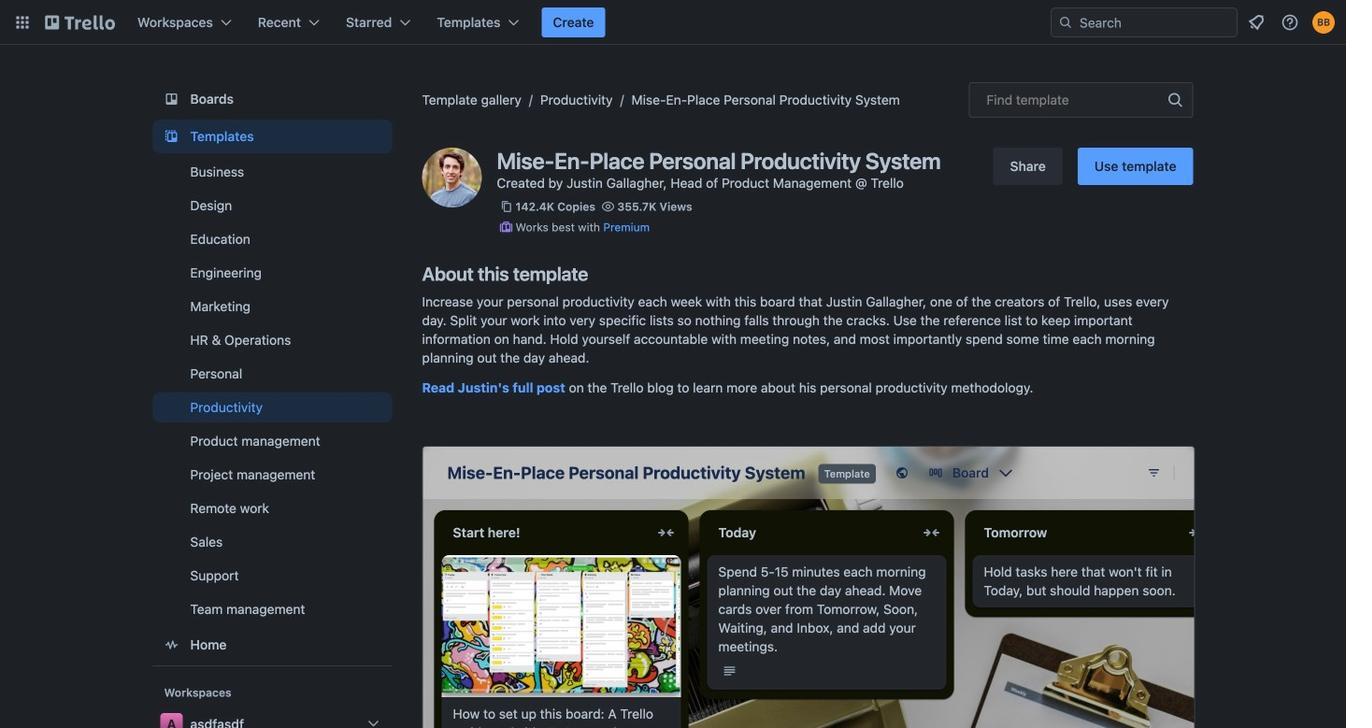 Task type: locate. For each thing, give the bounding box(es) containing it.
None field
[[969, 82, 1193, 118]]

template board image
[[160, 125, 183, 148]]

search image
[[1058, 15, 1073, 30]]

0 notifications image
[[1245, 11, 1268, 34]]

Search field
[[1073, 9, 1237, 36]]

back to home image
[[45, 7, 115, 37]]

sm image
[[497, 218, 516, 237]]

board image
[[160, 88, 183, 110]]

open information menu image
[[1281, 13, 1299, 32]]

primary element
[[0, 0, 1346, 45]]



Task type: describe. For each thing, give the bounding box(es) containing it.
home image
[[160, 634, 183, 656]]

bob builder (bobbuilder40) image
[[1312, 11, 1335, 34]]

justin gallagher, head of product management @ trello image
[[422, 148, 482, 208]]



Task type: vqa. For each thing, say whether or not it's contained in the screenshot.
sm image
yes



